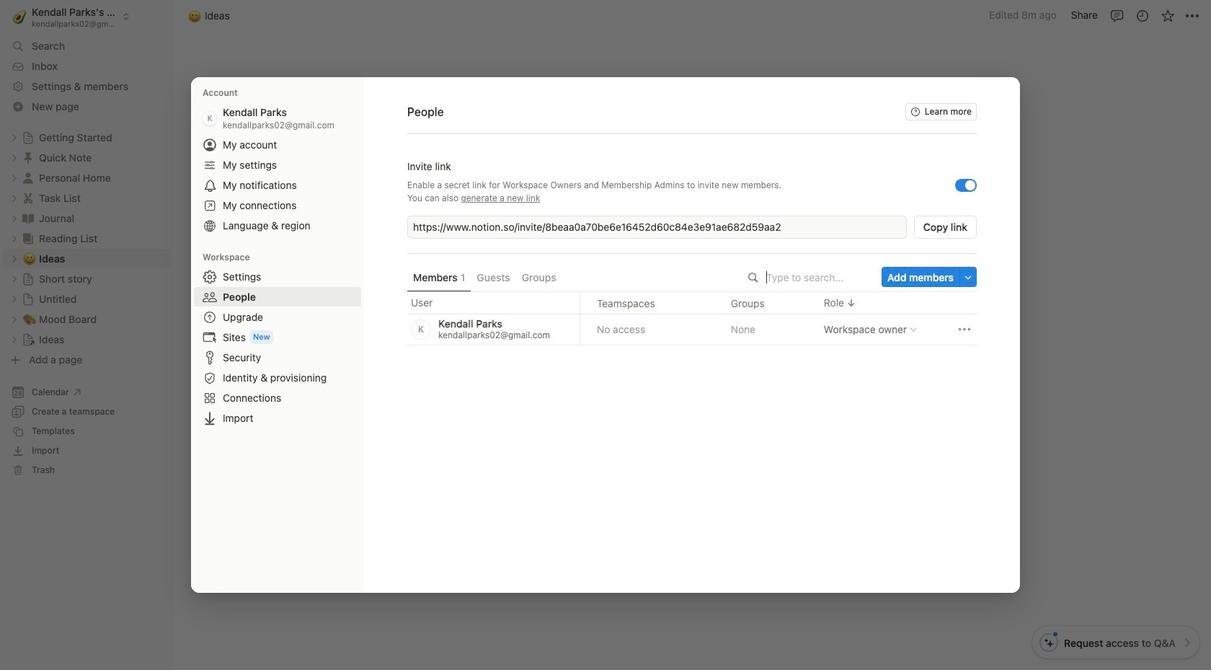 Task type: describe. For each thing, give the bounding box(es) containing it.
type to search... image
[[749, 273, 759, 283]]

Type to search... text field
[[767, 271, 872, 283]]

favorite image
[[1161, 8, 1175, 23]]

😀 image
[[188, 8, 201, 24]]

😀 image
[[439, 95, 496, 169]]

updates image
[[1136, 8, 1150, 23]]



Task type: locate. For each thing, give the bounding box(es) containing it.
comments image
[[1110, 8, 1125, 23]]

🥑 image
[[12, 7, 26, 25]]

None text field
[[413, 220, 904, 234]]



Task type: vqa. For each thing, say whether or not it's contained in the screenshot.
bottommost 😀 IMAGE
yes



